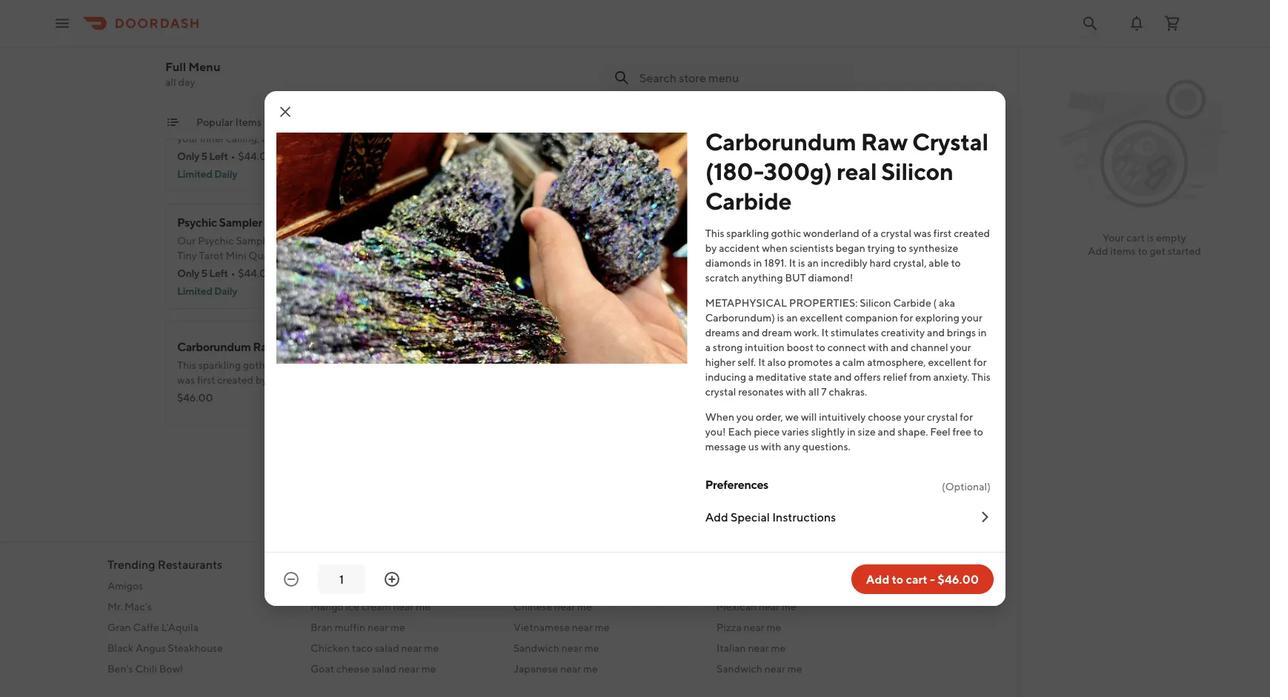 Task type: describe. For each thing, give the bounding box(es) containing it.
add button for psychic sampler tool kit
[[456, 276, 494, 300]]

it inside the this sparkling gothic wonderland of a crystal was first created by accident when scientists began trying to synthesize diamonds in 1891. it is an incredibly hard crystal, able to scratch anything but diamond!
[[789, 257, 796, 269]]

near down the italian near me
[[765, 663, 786, 675]]

pizza near me link
[[717, 620, 902, 635]]

0 horizontal spatial raw
[[253, 340, 276, 354]]

pizza
[[331, 580, 355, 592]]

a left 'calm'
[[835, 356, 841, 368]]

is inside the this sparkling gothic wonderland of a crystal was first created by accident when scientists began trying to synthesize diamonds in 1891. it is an incredibly hard crystal, able to scratch anything but diamond!
[[798, 257, 805, 269]]

hard
[[870, 257, 891, 269]]

near down cream at the left of the page
[[368, 621, 388, 633]]

left inside only 5 left • $49.95 limited daily
[[559, 150, 578, 162]]

oracle
[[320, 98, 356, 112]]

higher
[[705, 356, 736, 368]]

cart inside your cart is empty add items to get started
[[1127, 232, 1145, 244]]

mango
[[311, 600, 344, 613]]

1 vertical spatial it
[[822, 326, 829, 339]]

items
[[1110, 245, 1136, 257]]

pan pizza near me link
[[311, 578, 496, 593]]

crystal inside metaphysical properties: silicon carbide ( aka carborundum) is an excellent companion for exploring your dreams and dream work. it stimulates creativity and brings in a strong intuition boost to connect with and channel your higher self. it also promotes a calm atmosphere, excellent for inducing a meditative state and offers relief from anxiety. this crystal resonates with all 7 chakras.
[[705, 386, 736, 398]]

daily inside only 5 left • $49.95 limited daily
[[564, 168, 587, 180]]

japanese
[[514, 663, 558, 675]]

individual
[[267, 98, 318, 112]]

near down chicken taco salad near me link
[[398, 663, 419, 675]]

cosmic carry starseed activation set image
[[748, 204, 853, 309]]

ben's chili bowl link
[[107, 661, 293, 676]]

nationwide
[[279, 116, 333, 128]]

5 for psychic sampler tool kit
[[201, 267, 207, 279]]

limited for cosmic carry starseed activation set
[[527, 285, 562, 297]]

trying
[[868, 242, 895, 254]]

connect
[[828, 341, 866, 354]]

1 vertical spatial (180-
[[317, 340, 345, 354]]

$44.00 for expressions
[[238, 150, 274, 162]]

only 5 left • $44.00 limited daily for sampler
[[177, 267, 274, 297]]

me inside 'mexican near me' link
[[782, 600, 797, 613]]

only 5 left • $44.00 limited daily for expressions
[[177, 150, 274, 180]]

black
[[107, 642, 134, 654]]

your cart is empty add items to get started
[[1088, 232, 1201, 257]]

bran muffin near me link
[[311, 620, 496, 635]]

add button for indigo child mystic activation satchel w metatron's cube grid
[[806, 394, 844, 417]]

1 horizontal spatial excellent
[[928, 356, 972, 368]]

menu
[[189, 60, 220, 74]]

will
[[801, 411, 817, 423]]

ice
[[346, 600, 360, 613]]

and inside when you order, we will intuitively choose your crystal for you! each piece varies slightly in size and shape. feel free to message us with any questions.
[[878, 426, 896, 438]]

ben's chili bowl
[[107, 663, 183, 675]]

Item Search search field
[[640, 70, 841, 86]]

dishes
[[333, 557, 369, 571]]

near down vietnamese near me
[[562, 642, 583, 654]]

daily for cosmic carry starseed activation set
[[564, 285, 587, 297]]

this inside the this sparkling gothic wonderland of a crystal was first created by accident when scientists began trying to synthesize diamonds in 1891. it is an incredibly hard crystal, able to scratch anything but diamond!
[[705, 227, 724, 239]]

carbide inside metaphysical properties: silicon carbide ( aka carborundum) is an excellent companion for exploring your dreams and dream work. it stimulates creativity and brings in a strong intuition boost to connect with and channel your higher self. it also promotes a calm atmosphere, excellent for inducing a meditative state and offers relief from anxiety. this crystal resonates with all 7 chakras.
[[893, 297, 931, 309]]

1 horizontal spatial carbide
[[705, 187, 792, 215]]

and up atmosphere, at the right of the page
[[891, 341, 909, 354]]

scratch
[[705, 272, 740, 284]]

mr. mac's
[[107, 600, 152, 613]]

brings
[[947, 326, 976, 339]]

cosmic carry starseed activation set
[[527, 215, 721, 229]]

w
[[727, 332, 736, 346]]

cheese
[[336, 663, 370, 675]]

crystal inside when you order, we will intuitively choose your crystal for you! each piece varies slightly in size and shape. feel free to message us with any questions.
[[927, 411, 958, 423]]

full
[[165, 60, 186, 74]]

satchel
[[686, 332, 725, 346]]

left for cosmic carry starseed activation set
[[559, 267, 578, 279]]

sampler
[[219, 215, 262, 229]]

message
[[705, 441, 746, 453]]

near up vietnamese near me
[[554, 600, 575, 613]]

italian near me
[[717, 642, 786, 654]]

shipping
[[335, 116, 376, 128]]

order,
[[756, 411, 783, 423]]

carry
[[568, 215, 597, 229]]

black angus steakhouse link
[[107, 641, 293, 656]]

your
[[1103, 232, 1125, 244]]

gran caffe l'aquila
[[107, 621, 199, 633]]

only 5 left • $44.00 limited daily for carry
[[527, 267, 624, 297]]

to inside when you order, we will intuitively choose your crystal for you! each piece varies slightly in size and shape. feel free to message us with any questions.
[[974, 426, 983, 438]]

300g) inside dialog
[[764, 157, 832, 185]]

reading
[[358, 98, 402, 112]]

0 vertical spatial sandwich near me link
[[514, 641, 699, 656]]

created
[[954, 227, 990, 239]]

silicon inside metaphysical properties: silicon carbide ( aka carborundum) is an excellent companion for exploring your dreams and dream work. it stimulates creativity and brings in a strong intuition boost to connect with and channel your higher self. it also promotes a calm atmosphere, excellent for inducing a meditative state and offers relief from anxiety. this crystal resonates with all 7 chakras.
[[860, 297, 891, 309]]

• left $29.95 on the left
[[580, 33, 584, 45]]

self.
[[738, 356, 756, 368]]

add inside add to cart - $46.00 'button'
[[866, 573, 890, 587]]

companion
[[845, 312, 898, 324]]

bran
[[311, 621, 333, 633]]

0 horizontal spatial crystal
[[278, 340, 315, 354]]

when you order, we will intuitively choose your crystal for you! each piece varies slightly in size and shape. feel free to message us with any questions.
[[705, 411, 983, 453]]

popular items
[[196, 116, 262, 128]]

near down mexican near me
[[744, 621, 765, 633]]

taco
[[352, 642, 373, 654]]

expressions
[[202, 98, 265, 112]]

soul expressions individual oracle reading
[[177, 98, 402, 112]]

scientists
[[790, 242, 834, 254]]

mango ice cream near me link
[[311, 599, 496, 614]]

salad for cheese
[[372, 663, 396, 675]]

0 horizontal spatial 300g)
[[345, 340, 379, 354]]

by
[[705, 242, 717, 254]]

meditative
[[756, 371, 807, 383]]

real crystal wings (hand carved fluorite) image
[[748, 0, 853, 75]]

a inside the this sparkling gothic wonderland of a crystal was first created by accident when scientists began trying to synthesize diamonds in 1891. it is an incredibly hard crystal, able to scratch anything but diamond!
[[873, 227, 879, 239]]

italian near me link
[[717, 641, 902, 656]]

me inside pizza near me link
[[767, 621, 781, 633]]

your inside when you order, we will intuitively choose your crystal for you! each piece varies slightly in size and shape. feel free to message us with any questions.
[[904, 411, 925, 423]]

restaurants
[[158, 557, 222, 571]]

near down pan pizza near me link
[[393, 600, 414, 613]]

open menu image
[[53, 14, 71, 32]]

me inside japanese near me link
[[583, 663, 598, 675]]

0 items, open order cart image
[[1164, 14, 1181, 32]]

pizza near me
[[717, 621, 781, 633]]

0 horizontal spatial carborundum raw crystal (180-300g) real silicon carbide
[[177, 340, 481, 354]]

tool
[[264, 215, 287, 229]]

(180- inside dialog
[[705, 157, 764, 185]]

Current quantity is 1 number field
[[327, 571, 356, 588]]

any
[[784, 441, 800, 453]]

amigos
[[107, 580, 143, 592]]

me inside bran muffin near me link
[[391, 621, 405, 633]]

mango ice cream near me
[[311, 600, 431, 613]]

add for tea leaf reading kit with tea cup image
[[815, 165, 835, 177]]

notification bell image
[[1128, 14, 1146, 32]]

decrease quantity by 1 image
[[282, 571, 300, 588]]

trending restaurants
[[107, 557, 222, 571]]

caffe
[[133, 621, 159, 633]]

day
[[178, 76, 195, 88]]

$19.95
[[177, 40, 209, 53]]

add for psychic sampler tool kit image
[[465, 282, 485, 294]]

healing - crystal rx stone set image
[[398, 0, 503, 75]]

soul expressions individual oracle reading image
[[398, 87, 503, 192]]

strong
[[713, 341, 743, 354]]

and down carborundum)
[[742, 326, 760, 339]]

state
[[809, 371, 832, 383]]

vietnamese near me link
[[514, 620, 699, 635]]

cosmic
[[527, 215, 566, 229]]

and down exploring
[[927, 326, 945, 339]]

promotes
[[788, 356, 833, 368]]

• inside only 5 left • $49.95 limited daily
[[581, 150, 585, 162]]

channel
[[911, 341, 948, 354]]

5 for cosmic carry starseed activation set
[[551, 267, 557, 279]]

exploring
[[915, 312, 960, 324]]

incredibly
[[821, 257, 868, 269]]

grid
[[828, 332, 852, 346]]

me inside vietnamese near me link
[[595, 621, 610, 633]]

for inside when you order, we will intuitively choose your crystal for you! each piece varies slightly in size and shape. feel free to message us with any questions.
[[960, 411, 973, 423]]

near down chinese near me link
[[572, 621, 593, 633]]

carborundum raw crystal (180-300g) real silicon carbide dialog
[[265, 91, 1006, 606]]

steakhouse
[[168, 642, 223, 654]]

ben's
[[107, 663, 133, 675]]

1 vertical spatial with
[[786, 386, 806, 398]]

add button for cosmic carry starseed activation set
[[806, 276, 844, 300]]

get
[[1150, 245, 1166, 257]]

psychic
[[177, 215, 217, 229]]

7
[[821, 386, 827, 398]]

mr. mac's link
[[107, 599, 293, 614]]

boost
[[787, 341, 814, 354]]

able
[[929, 257, 949, 269]]

0 vertical spatial your
[[962, 312, 983, 324]]

1891.
[[764, 257, 787, 269]]

an inside the this sparkling gothic wonderland of a crystal was first created by accident when scientists began trying to synthesize diamonds in 1891. it is an incredibly hard crystal, able to scratch anything but diamond!
[[807, 257, 819, 269]]

italian
[[717, 642, 746, 654]]

began
[[836, 242, 865, 254]]

carborundum raw crystal (180-300g) real silicon carbide image
[[398, 321, 503, 426]]



Task type: vqa. For each thing, say whether or not it's contained in the screenshot.
Mozza2Go min
no



Task type: locate. For each thing, give the bounding box(es) containing it.
1 vertical spatial sandwich
[[717, 663, 763, 675]]

silicon
[[881, 157, 953, 185], [860, 297, 891, 309], [402, 340, 437, 354]]

carborundum inside dialog
[[705, 127, 856, 155]]

only for soul expressions individual oracle reading
[[177, 150, 199, 162]]

0 vertical spatial this
[[705, 227, 724, 239]]

daily up child
[[564, 285, 587, 297]]

activation right mystic
[[630, 332, 684, 346]]

all
[[165, 76, 176, 88], [808, 386, 819, 398]]

salad for taco
[[375, 642, 399, 654]]

0 vertical spatial carborundum raw crystal (180-300g) real silicon carbide
[[705, 127, 989, 215]]

2 vertical spatial silicon
[[402, 340, 437, 354]]

$44.00 down items at the top of the page
[[238, 150, 274, 162]]

only down "cosmic"
[[527, 267, 549, 279]]

it
[[789, 257, 796, 269], [822, 326, 829, 339], [758, 356, 765, 368]]

0 vertical spatial in
[[754, 257, 762, 269]]

limited up "cosmic"
[[527, 168, 562, 180]]

limited inside only 5 left • $49.95 limited daily
[[527, 168, 562, 180]]

but
[[785, 272, 806, 284]]

this up by
[[705, 227, 724, 239]]

pizza
[[717, 621, 742, 633]]

0 vertical spatial salad
[[375, 642, 399, 654]]

work.
[[794, 326, 820, 339]]

0 horizontal spatial sandwich
[[514, 642, 560, 654]]

is inside your cart is empty add items to get started
[[1147, 232, 1154, 244]]

5 inside only 5 left • $49.95 limited daily
[[551, 150, 557, 162]]

salad
[[375, 642, 399, 654], [372, 663, 396, 675]]

1 vertical spatial $46.00
[[938, 573, 979, 587]]

an down the scientists
[[807, 257, 819, 269]]

daily down the popular items button at the top of the page
[[214, 168, 237, 180]]

cart inside add to cart - $46.00 'button'
[[906, 573, 928, 587]]

1 vertical spatial carborundum
[[177, 340, 251, 354]]

limited for psychic sampler tool kit
[[177, 285, 212, 297]]

instructions
[[772, 510, 836, 524]]

$44.00 for carry
[[588, 267, 624, 279]]

near down bran muffin near me link
[[401, 642, 422, 654]]

• left "$49.95"
[[581, 150, 585, 162]]

2 vertical spatial carbide
[[439, 340, 481, 354]]

only 5 left • $44.00 limited daily down the popular items button at the top of the page
[[177, 150, 274, 180]]

me inside italian near me link
[[771, 642, 786, 654]]

• for psychic sampler tool kit
[[231, 267, 235, 279]]

• down the popular items button at the top of the page
[[231, 150, 235, 162]]

indigo child mystic activation satchel w metatron's cube grid
[[527, 332, 852, 346]]

0 vertical spatial real
[[837, 157, 877, 185]]

me inside chicken taco salad near me link
[[424, 642, 439, 654]]

with up atmosphere, at the right of the page
[[868, 341, 889, 354]]

only left 2
[[527, 33, 549, 45]]

only 5 left • $44.00 limited daily up child
[[527, 267, 624, 297]]

mystic
[[593, 332, 628, 346]]

1 horizontal spatial cart
[[1127, 232, 1145, 244]]

limited down psychic in the top of the page
[[177, 285, 212, 297]]

near up pizza near me
[[759, 600, 780, 613]]

for up creativity
[[900, 312, 913, 324]]

0 vertical spatial activation
[[647, 215, 701, 229]]

your up brings
[[962, 312, 983, 324]]

crystal up trying
[[881, 227, 912, 239]]

goat cheese salad near me
[[311, 663, 436, 675]]

1 vertical spatial excellent
[[928, 356, 972, 368]]

intuition
[[745, 341, 785, 354]]

for down brings
[[974, 356, 987, 368]]

0 horizontal spatial excellent
[[800, 312, 843, 324]]

you
[[737, 411, 754, 423]]

0 vertical spatial carbide
[[705, 187, 792, 215]]

2 horizontal spatial crystal
[[927, 411, 958, 423]]

with
[[868, 341, 889, 354], [786, 386, 806, 398], [761, 441, 782, 453]]

limited up indigo
[[527, 285, 562, 297]]

and up "chakras."
[[834, 371, 852, 383]]

to right free
[[974, 426, 983, 438]]

2 horizontal spatial is
[[1147, 232, 1154, 244]]

raw inside the carborundum raw crystal (180-300g) real silicon carbide
[[861, 127, 908, 155]]

5 down "cosmic"
[[551, 267, 557, 279]]

in left the size
[[847, 426, 856, 438]]

add to cart - $46.00 button
[[852, 565, 994, 594]]

popular items button
[[196, 115, 262, 139]]

0 vertical spatial crystal
[[912, 127, 989, 155]]

sandwich near me down the italian near me
[[717, 663, 802, 675]]

is up but
[[798, 257, 805, 269]]

add button for soul expressions individual oracle reading
[[456, 159, 494, 183]]

1 horizontal spatial 300g)
[[764, 157, 832, 185]]

0 horizontal spatial an
[[786, 312, 798, 324]]

activation left set
[[647, 215, 701, 229]]

1 horizontal spatial sandwich near me link
[[717, 661, 902, 676]]

0 vertical spatial silicon
[[881, 157, 953, 185]]

relief
[[883, 371, 907, 383]]

1 vertical spatial cart
[[906, 573, 928, 587]]

to inside 'button'
[[892, 573, 904, 587]]

was
[[914, 227, 932, 239]]

aka
[[939, 297, 955, 309]]

(
[[933, 297, 937, 309]]

2 vertical spatial is
[[777, 312, 784, 324]]

1 horizontal spatial carborundum raw crystal (180-300g) real silicon carbide
[[705, 127, 989, 215]]

1 vertical spatial your
[[950, 341, 971, 354]]

carborundum raw crystal (180-300g) real silicon carbide
[[705, 127, 989, 215], [177, 340, 481, 354]]

for
[[900, 312, 913, 324], [974, 356, 987, 368], [960, 411, 973, 423]]

crystal
[[881, 227, 912, 239], [705, 386, 736, 398], [927, 411, 958, 423]]

top
[[311, 557, 331, 571]]

excellent down properties:
[[800, 312, 843, 324]]

$46.00 inside 'button'
[[938, 573, 979, 587]]

1 horizontal spatial all
[[808, 386, 819, 398]]

to inside metaphysical properties: silicon carbide ( aka carborundum) is an excellent companion for exploring your dreams and dream work. it stimulates creativity and brings in a strong intuition boost to connect with and channel your higher self. it also promotes a calm atmosphere, excellent for inducing a meditative state and offers relief from anxiety. this crystal resonates with all 7 chakras.
[[816, 341, 826, 354]]

and
[[742, 326, 760, 339], [927, 326, 945, 339], [891, 341, 909, 354], [834, 371, 852, 383], [878, 426, 896, 438]]

crystal down inducing
[[705, 386, 736, 398]]

2 vertical spatial crystal
[[927, 411, 958, 423]]

5 for soul expressions individual oracle reading
[[201, 150, 207, 162]]

1 vertical spatial activation
[[630, 332, 684, 346]]

only 5 left • $49.95 limited daily
[[527, 150, 622, 180]]

top dishes near me
[[311, 557, 418, 571]]

this right anxiety. at the bottom of the page
[[972, 371, 991, 383]]

it right self.
[[758, 356, 765, 368]]

me
[[400, 557, 418, 571]]

only for cosmic carry starseed activation set
[[527, 267, 549, 279]]

each
[[728, 426, 752, 438]]

only 5 left • $44.00 limited daily down psychic sampler tool kit at the top of the page
[[177, 267, 274, 297]]

add special instructions
[[705, 510, 836, 524]]

0 vertical spatial crystal
[[881, 227, 912, 239]]

only down psychic in the top of the page
[[177, 267, 199, 279]]

0 horizontal spatial (180-
[[317, 340, 345, 354]]

0 horizontal spatial carborundum
[[177, 340, 251, 354]]

1 vertical spatial in
[[978, 326, 987, 339]]

0 vertical spatial is
[[1147, 232, 1154, 244]]

only for psychic sampler tool kit
[[177, 267, 199, 279]]

0 vertical spatial excellent
[[800, 312, 843, 324]]

empty
[[1156, 232, 1187, 244]]

• for cosmic carry starseed activation set
[[581, 267, 585, 279]]

0 vertical spatial cart
[[1127, 232, 1145, 244]]

1 vertical spatial raw
[[253, 340, 276, 354]]

l'aquila
[[161, 621, 199, 633]]

with inside when you order, we will intuitively choose your crystal for you! each piece varies slightly in size and shape. feel free to message us with any questions.
[[761, 441, 782, 453]]

salad right taco
[[375, 642, 399, 654]]

2 vertical spatial in
[[847, 426, 856, 438]]

1 vertical spatial crystal
[[278, 340, 315, 354]]

0 vertical spatial 300g)
[[764, 157, 832, 185]]

close image
[[276, 103, 294, 121]]

cart up items
[[1127, 232, 1145, 244]]

only
[[527, 33, 549, 45], [177, 150, 199, 162], [527, 150, 549, 162], [177, 267, 199, 279], [527, 267, 549, 279]]

5 down popular
[[201, 150, 207, 162]]

kit
[[289, 215, 304, 229]]

items
[[235, 116, 262, 128]]

raw
[[861, 127, 908, 155], [253, 340, 276, 354]]

0 horizontal spatial $46.00
[[177, 392, 213, 404]]

• down psychic sampler tool kit at the top of the page
[[231, 267, 235, 279]]

your up shape.
[[904, 411, 925, 423]]

daily for soul expressions individual oracle reading
[[214, 168, 237, 180]]

left for soul expressions individual oracle reading
[[209, 150, 228, 162]]

mexican near me link
[[717, 599, 902, 614]]

calm
[[843, 356, 865, 368]]

all left 7
[[808, 386, 819, 398]]

an inside metaphysical properties: silicon carbide ( aka carborundum) is an excellent companion for exploring your dreams and dream work. it stimulates creativity and brings in a strong intuition boost to connect with and channel your higher self. it also promotes a calm atmosphere, excellent for inducing a meditative state and offers relief from anxiety. this crystal resonates with all 7 chakras.
[[786, 312, 798, 324]]

1 vertical spatial an
[[786, 312, 798, 324]]

1 horizontal spatial sandwich
[[717, 663, 763, 675]]

daily for psychic sampler tool kit
[[214, 285, 237, 297]]

1 horizontal spatial it
[[789, 257, 796, 269]]

0 vertical spatial sandwich near me
[[514, 642, 599, 654]]

left down the carry
[[559, 267, 578, 279]]

add special instructions button
[[705, 497, 994, 537]]

1 vertical spatial this
[[972, 371, 991, 383]]

your
[[962, 312, 983, 324], [950, 341, 971, 354], [904, 411, 925, 423]]

add for indigo child mystic activation satchel w metatron's cube grid image
[[815, 399, 835, 411]]

1 vertical spatial carbide
[[893, 297, 931, 309]]

creativity
[[881, 326, 925, 339]]

your down brings
[[950, 341, 971, 354]]

crystal inside dialog
[[912, 127, 989, 155]]

real inside the carborundum raw crystal (180-300g) real silicon carbide
[[837, 157, 877, 185]]

0 horizontal spatial crystal
[[705, 386, 736, 398]]

0 vertical spatial with
[[868, 341, 889, 354]]

1 horizontal spatial (180-
[[705, 157, 764, 185]]

of
[[862, 227, 871, 239]]

for up free
[[960, 411, 973, 423]]

1 horizontal spatial crystal
[[881, 227, 912, 239]]

mr.
[[107, 600, 123, 613]]

japanese near me
[[514, 663, 598, 675]]

0 vertical spatial carborundum
[[705, 127, 856, 155]]

dream
[[762, 326, 792, 339]]

limited for soul expressions individual oracle reading
[[177, 168, 212, 180]]

crystal inside the this sparkling gothic wonderland of a crystal was first created by accident when scientists began trying to synthesize diamonds in 1891. it is an incredibly hard crystal, able to scratch anything but diamond!
[[881, 227, 912, 239]]

5 down psychic in the top of the page
[[201, 267, 207, 279]]

$44.00 down starseed
[[588, 267, 624, 279]]

carbide
[[705, 187, 792, 215], [893, 297, 931, 309], [439, 340, 481, 354]]

cart left -
[[906, 573, 928, 587]]

only down popular
[[177, 150, 199, 162]]

• for soul expressions individual oracle reading
[[231, 150, 235, 162]]

vietnamese near me
[[514, 621, 610, 633]]

and down choose
[[878, 426, 896, 438]]

shape.
[[898, 426, 928, 438]]

1 vertical spatial salad
[[372, 663, 396, 675]]

left for psychic sampler tool kit
[[209, 267, 228, 279]]

add button for only 2 left
[[806, 42, 844, 66]]

1 horizontal spatial $46.00
[[938, 573, 979, 587]]

0 horizontal spatial cart
[[906, 573, 928, 587]]

to up crystal,
[[897, 242, 907, 254]]

2 vertical spatial your
[[904, 411, 925, 423]]

all inside metaphysical properties: silicon carbide ( aka carborundum) is an excellent companion for exploring your dreams and dream work. it stimulates creativity and brings in a strong intuition boost to connect with and channel your higher self. it also promotes a calm atmosphere, excellent for inducing a meditative state and offers relief from anxiety. this crystal resonates with all 7 chakras.
[[808, 386, 819, 398]]

all inside full menu all day
[[165, 76, 176, 88]]

choose
[[868, 411, 902, 423]]

• down the carry
[[581, 267, 585, 279]]

me
[[380, 580, 395, 592], [416, 600, 431, 613], [577, 600, 592, 613], [782, 600, 797, 613], [391, 621, 405, 633], [595, 621, 610, 633], [767, 621, 781, 633], [424, 642, 439, 654], [585, 642, 599, 654], [771, 642, 786, 654], [421, 663, 436, 675], [583, 663, 598, 675], [788, 663, 802, 675]]

near right japanese
[[560, 663, 581, 675]]

1 horizontal spatial an
[[807, 257, 819, 269]]

0 vertical spatial for
[[900, 312, 913, 324]]

1 vertical spatial sandwich near me link
[[717, 661, 902, 676]]

a down self.
[[748, 371, 754, 383]]

only inside only 5 left • $49.95 limited daily
[[527, 150, 549, 162]]

is up get
[[1147, 232, 1154, 244]]

to up promotes
[[816, 341, 826, 354]]

me inside mango ice cream near me link
[[416, 600, 431, 613]]

to inside your cart is empty add items to get started
[[1138, 245, 1148, 257]]

started
[[1168, 245, 1201, 257]]

2 horizontal spatial it
[[822, 326, 829, 339]]

add inside your cart is empty add items to get started
[[1088, 245, 1108, 257]]

in inside the this sparkling gothic wonderland of a crystal was first created by accident when scientists began trying to synthesize diamonds in 1891. it is an incredibly hard crystal, able to scratch anything but diamond!
[[754, 257, 762, 269]]

0 vertical spatial it
[[789, 257, 796, 269]]

muffin
[[335, 621, 365, 633]]

to right able
[[951, 257, 961, 269]]

psychic sampler tool kit image
[[398, 204, 503, 309]]

daily down psychic sampler tool kit at the top of the page
[[214, 285, 237, 297]]

2 horizontal spatial carbide
[[893, 297, 931, 309]]

2 vertical spatial it
[[758, 356, 765, 368]]

black angus steakhouse
[[107, 642, 223, 654]]

carborundum raw crystal (180-300g) real silicon carbide inside dialog
[[705, 127, 989, 215]]

0 horizontal spatial it
[[758, 356, 765, 368]]

metaphysical properties: silicon carbide ( aka carborundum) is an excellent companion for exploring your dreams and dream work. it stimulates creativity and brings in a strong intuition boost to connect with and channel your higher self. it also promotes a calm atmosphere, excellent for inducing a meditative state and offers relief from anxiety. this crystal resonates with all 7 chakras.
[[705, 297, 991, 398]]

0 vertical spatial raw
[[861, 127, 908, 155]]

synthesize
[[909, 242, 959, 254]]

sandwich near me
[[514, 642, 599, 654], [717, 663, 802, 675]]

all left day
[[165, 76, 176, 88]]

$44.00 for sampler
[[238, 267, 274, 279]]

left right 2
[[558, 33, 577, 45]]

left down the popular items button at the top of the page
[[209, 150, 228, 162]]

1 horizontal spatial real
[[837, 157, 877, 185]]

1 horizontal spatial sandwich near me
[[717, 663, 802, 675]]

in inside metaphysical properties: silicon carbide ( aka carborundum) is an excellent companion for exploring your dreams and dream work. it stimulates creativity and brings in a strong intuition boost to connect with and channel your higher self. it also promotes a calm atmosphere, excellent for inducing a meditative state and offers relief from anxiety. this crystal resonates with all 7 chakras.
[[978, 326, 987, 339]]

is inside metaphysical properties: silicon carbide ( aka carborundum) is an excellent companion for exploring your dreams and dream work. it stimulates creativity and brings in a strong intuition boost to connect with and channel your higher self. it also promotes a calm atmosphere, excellent for inducing a meditative state and offers relief from anxiety. this crystal resonates with all 7 chakras.
[[777, 312, 784, 324]]

crystal
[[912, 127, 989, 155], [278, 340, 315, 354]]

it right work.
[[822, 326, 829, 339]]

in inside when you order, we will intuitively choose your crystal for you! each piece varies slightly in size and shape. feel free to message us with any questions.
[[847, 426, 856, 438]]

chakras.
[[829, 386, 867, 398]]

add for the real crystal wings (hand carved fluorite) image
[[815, 48, 835, 60]]

accident
[[719, 242, 760, 254]]

pan
[[311, 580, 329, 592]]

near up mango ice cream near me
[[357, 580, 378, 592]]

with down piece
[[761, 441, 782, 453]]

chicken taco salad near me link
[[311, 641, 496, 656]]

angus
[[136, 642, 166, 654]]

left
[[558, 33, 577, 45], [209, 150, 228, 162], [559, 150, 578, 162], [209, 267, 228, 279], [559, 267, 578, 279]]

5
[[201, 150, 207, 162], [551, 150, 557, 162], [201, 267, 207, 279], [551, 267, 557, 279]]

indigo child mystic activation satchel w metatron's cube grid image
[[748, 321, 853, 426]]

sandwich up japanese
[[514, 642, 560, 654]]

1 vertical spatial 300g)
[[345, 340, 379, 354]]

0 horizontal spatial sandwich near me
[[514, 642, 599, 654]]

0 horizontal spatial in
[[754, 257, 762, 269]]

2 horizontal spatial in
[[978, 326, 987, 339]]

chinese near me link
[[514, 599, 699, 614]]

0 horizontal spatial this
[[705, 227, 724, 239]]

diamonds
[[705, 257, 751, 269]]

1 vertical spatial for
[[974, 356, 987, 368]]

me inside pan pizza near me link
[[380, 580, 395, 592]]

us
[[748, 441, 759, 453]]

add for cosmic carry starseed activation set image
[[815, 282, 835, 294]]

sandwich near me up japanese near me
[[514, 642, 599, 654]]

japanese near me link
[[514, 661, 699, 676]]

add for healing - crystal rx stone set image
[[465, 48, 485, 60]]

sandwich down italian
[[717, 663, 763, 675]]

$44.00 down sampler
[[238, 267, 274, 279]]

activation for set
[[647, 215, 701, 229]]

sandwich for topmost sandwich near me link
[[514, 642, 560, 654]]

with down the meditative
[[786, 386, 806, 398]]

add for soul expressions individual oracle reading image
[[465, 165, 485, 177]]

0 horizontal spatial all
[[165, 76, 176, 88]]

this inside metaphysical properties: silicon carbide ( aka carborundum) is an excellent companion for exploring your dreams and dream work. it stimulates creativity and brings in a strong intuition boost to connect with and channel your higher self. it also promotes a calm atmosphere, excellent for inducing a meditative state and offers relief from anxiety. this crystal resonates with all 7 chakras.
[[972, 371, 991, 383]]

0 horizontal spatial with
[[761, 441, 782, 453]]

1 vertical spatial silicon
[[860, 297, 891, 309]]

only up "cosmic"
[[527, 150, 549, 162]]

left down psychic in the top of the page
[[209, 267, 228, 279]]

crystal up feel
[[927, 411, 958, 423]]

in up anything
[[754, 257, 762, 269]]

a right of
[[873, 227, 879, 239]]

add inside add special instructions button
[[705, 510, 728, 524]]

me inside chinese near me link
[[577, 600, 592, 613]]

0 horizontal spatial carbide
[[439, 340, 481, 354]]

limited up psychic in the top of the page
[[177, 168, 212, 180]]

tea leaf reading kit with tea cup image
[[748, 87, 853, 192]]

near down pizza near me
[[748, 642, 769, 654]]

sandwich for right sandwich near me link
[[717, 663, 763, 675]]

to left -
[[892, 573, 904, 587]]

a up higher in the bottom right of the page
[[705, 341, 711, 354]]

popular
[[196, 116, 233, 128]]

increase quantity by 1 image
[[383, 571, 401, 588]]

1 horizontal spatial with
[[786, 386, 806, 398]]

1 horizontal spatial crystal
[[912, 127, 989, 155]]

chicken taco salad near me
[[311, 642, 439, 654]]

0 horizontal spatial real
[[381, 340, 400, 354]]

to
[[897, 242, 907, 254], [1138, 245, 1148, 257], [951, 257, 961, 269], [816, 341, 826, 354], [974, 426, 983, 438], [892, 573, 904, 587]]

near
[[357, 580, 378, 592], [393, 600, 414, 613], [554, 600, 575, 613], [759, 600, 780, 613], [368, 621, 388, 633], [572, 621, 593, 633], [744, 621, 765, 633], [401, 642, 422, 654], [562, 642, 583, 654], [748, 642, 769, 654], [398, 663, 419, 675], [560, 663, 581, 675], [765, 663, 786, 675]]

5 left "$49.95"
[[551, 150, 557, 162]]

diamond!
[[808, 272, 853, 284]]

1 vertical spatial crystal
[[705, 386, 736, 398]]

1 vertical spatial real
[[381, 340, 400, 354]]

nationwide shipping
[[279, 116, 376, 128]]

activation for satchel
[[630, 332, 684, 346]]

salad down chicken taco salad near me
[[372, 663, 396, 675]]

1 horizontal spatial raw
[[861, 127, 908, 155]]

me inside 'goat cheese salad near me' link
[[421, 663, 436, 675]]

2 horizontal spatial with
[[868, 341, 889, 354]]

1 horizontal spatial is
[[798, 257, 805, 269]]

is up dream
[[777, 312, 784, 324]]

sandwich near me link down italian near me link on the bottom of the page
[[717, 661, 902, 676]]

varies
[[782, 426, 809, 438]]

0 horizontal spatial sandwich near me link
[[514, 641, 699, 656]]

it up but
[[789, 257, 796, 269]]

sandwich near me link up japanese near me link
[[514, 641, 699, 656]]

to left get
[[1138, 245, 1148, 257]]

0 vertical spatial all
[[165, 76, 176, 88]]

1 vertical spatial carborundum raw crystal (180-300g) real silicon carbide
[[177, 340, 481, 354]]

in right brings
[[978, 326, 987, 339]]

1 vertical spatial all
[[808, 386, 819, 398]]

bran muffin near me
[[311, 621, 405, 633]]

1 horizontal spatial this
[[972, 371, 991, 383]]

left left "$49.95"
[[559, 150, 578, 162]]

daily up the carry
[[564, 168, 587, 180]]

1 horizontal spatial in
[[847, 426, 856, 438]]

an up work.
[[786, 312, 798, 324]]

near
[[371, 557, 398, 571]]

2 vertical spatial with
[[761, 441, 782, 453]]



